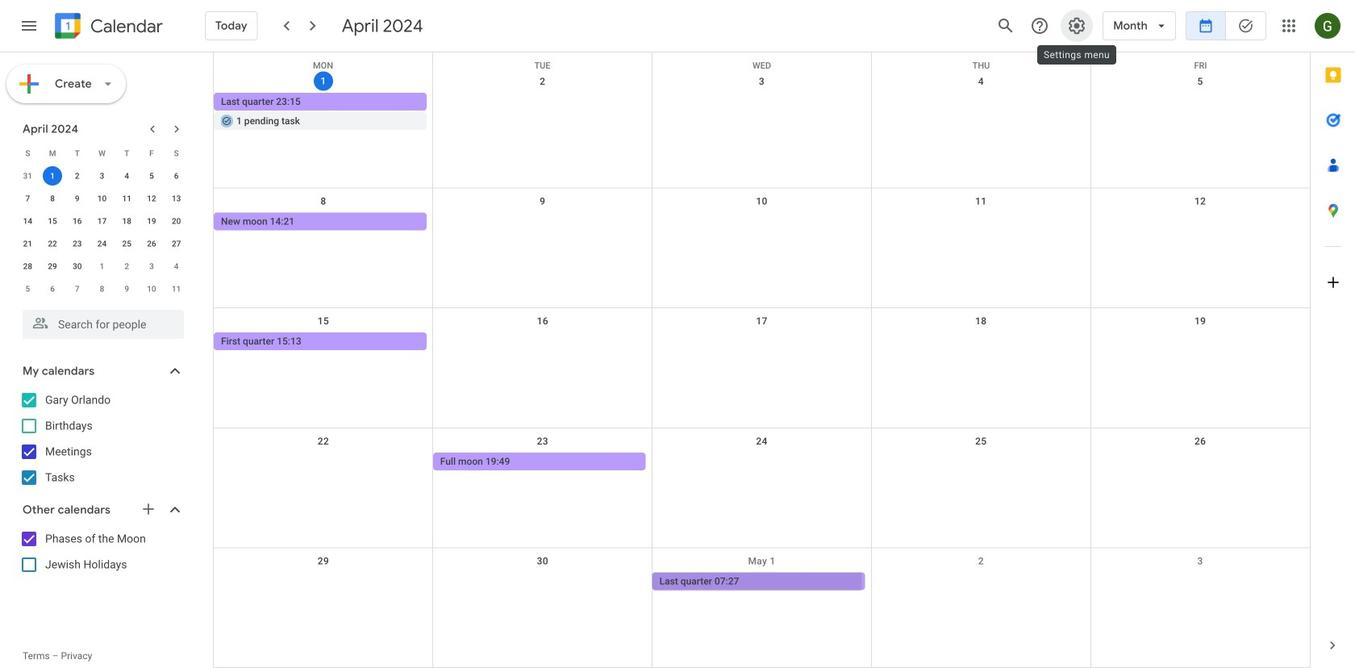 Task type: describe. For each thing, give the bounding box(es) containing it.
27 element
[[167, 234, 186, 253]]

may 11 element
[[167, 279, 186, 299]]

april 2024 grid
[[15, 142, 189, 300]]

heading inside "calendar" element
[[87, 17, 163, 36]]

2 element
[[68, 166, 87, 186]]

may 6 element
[[43, 279, 62, 299]]

8 element
[[43, 189, 62, 208]]

7 element
[[18, 189, 37, 208]]

15 element
[[43, 211, 62, 231]]

5 element
[[142, 166, 161, 186]]

20 element
[[167, 211, 186, 231]]

24 element
[[92, 234, 112, 253]]

10 element
[[92, 189, 112, 208]]

14 element
[[18, 211, 37, 231]]

19 element
[[142, 211, 161, 231]]

may 5 element
[[18, 279, 37, 299]]

may 8 element
[[92, 279, 112, 299]]

11 element
[[117, 189, 137, 208]]

main drawer image
[[19, 16, 39, 36]]

may 1 element
[[92, 257, 112, 276]]

1, today element
[[43, 166, 62, 186]]

25 element
[[117, 234, 137, 253]]

6 element
[[167, 166, 186, 186]]

4 element
[[117, 166, 137, 186]]

18 element
[[117, 211, 137, 231]]

may 9 element
[[117, 279, 137, 299]]



Task type: vqa. For each thing, say whether or not it's contained in the screenshot.
MAIN DRAWER Icon
yes



Task type: locate. For each thing, give the bounding box(es) containing it.
cell inside april 2024 grid
[[40, 165, 65, 187]]

may 10 element
[[142, 279, 161, 299]]

3 element
[[92, 166, 112, 186]]

settings menu image
[[1068, 16, 1087, 36]]

Search for people text field
[[32, 310, 174, 339]]

may 4 element
[[167, 257, 186, 276]]

other calendars list
[[3, 526, 200, 578]]

23 element
[[68, 234, 87, 253]]

grid
[[213, 52, 1310, 668]]

march 31 element
[[18, 166, 37, 186]]

13 element
[[167, 189, 186, 208]]

12 element
[[142, 189, 161, 208]]

None search field
[[0, 303, 200, 339]]

tab list
[[1311, 52, 1356, 623]]

calendar element
[[52, 10, 163, 45]]

add other calendars image
[[140, 501, 157, 517]]

30 element
[[68, 257, 87, 276]]

my calendars list
[[3, 387, 200, 491]]

cell
[[214, 93, 433, 132], [433, 93, 652, 132], [652, 93, 872, 132], [872, 93, 1091, 132], [1091, 93, 1310, 132], [40, 165, 65, 187], [433, 213, 652, 232], [652, 213, 872, 232], [872, 213, 1091, 232], [1091, 213, 1310, 232], [433, 333, 652, 352], [652, 333, 872, 352], [872, 333, 1091, 352], [1091, 333, 1310, 352], [214, 452, 433, 472], [652, 452, 872, 472], [872, 452, 1091, 472], [1091, 452, 1310, 472], [214, 572, 433, 592], [433, 572, 652, 592], [872, 572, 1091, 592], [1091, 572, 1310, 592]]

29 element
[[43, 257, 62, 276]]

may 3 element
[[142, 257, 161, 276]]

9 element
[[68, 189, 87, 208]]

row group
[[15, 165, 189, 300]]

may 2 element
[[117, 257, 137, 276]]

28 element
[[18, 257, 37, 276]]

row
[[214, 52, 1310, 71], [214, 69, 1310, 188], [15, 142, 189, 165], [15, 165, 189, 187], [15, 187, 189, 210], [214, 188, 1310, 308], [15, 210, 189, 232], [15, 232, 189, 255], [15, 255, 189, 278], [15, 278, 189, 300], [214, 308, 1310, 428], [214, 428, 1310, 548], [214, 548, 1310, 668]]

may 7 element
[[68, 279, 87, 299]]

21 element
[[18, 234, 37, 253]]

26 element
[[142, 234, 161, 253]]

heading
[[87, 17, 163, 36]]

16 element
[[68, 211, 87, 231]]

22 element
[[43, 234, 62, 253]]

17 element
[[92, 211, 112, 231]]



